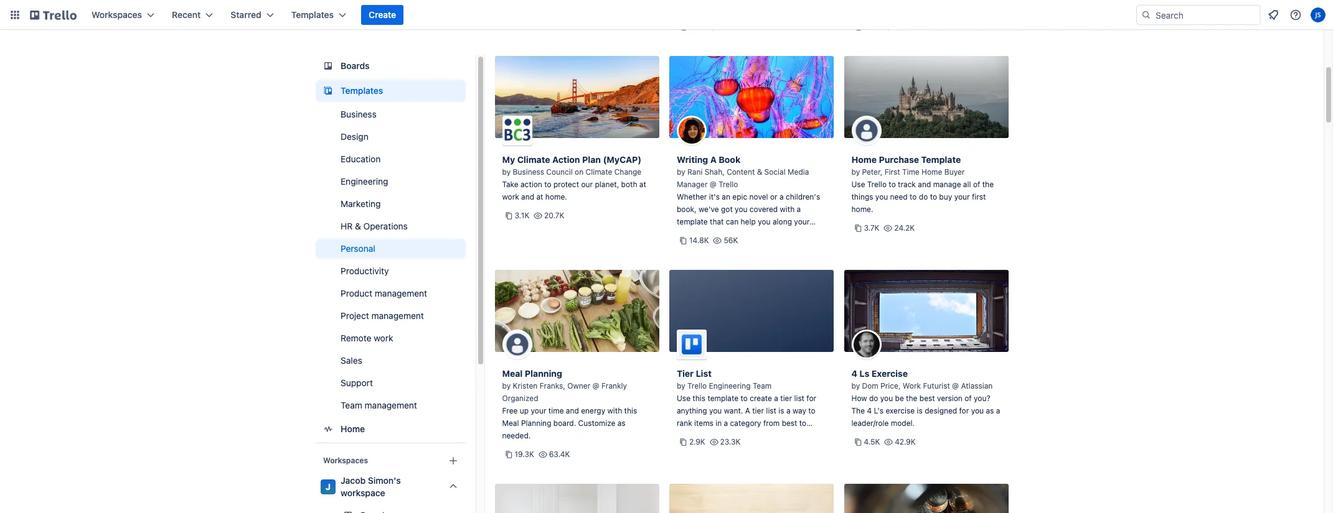 Task type: vqa. For each thing, say whether or not it's contained in the screenshot.
the Marketing to the top
no



Task type: locate. For each thing, give the bounding box(es) containing it.
your right along
[[794, 217, 810, 227]]

1 horizontal spatial @
[[710, 180, 717, 189]]

of inside home purchase template by peter, first time home buyer use trello to track and manage all of the things you need to do  to buy your first home.
[[973, 180, 981, 189]]

things
[[852, 192, 874, 202]]

tier right create
[[781, 394, 792, 404]]

and right dishes,
[[754, 444, 768, 453]]

climate down plan
[[586, 168, 612, 177]]

management down support link
[[364, 400, 417, 411]]

this up anything
[[693, 394, 706, 404]]

0 vertical spatial business
[[340, 109, 376, 120]]

j
[[325, 482, 331, 493]]

1 horizontal spatial for
[[960, 407, 969, 416]]

by inside home purchase template by peter, first time home buyer use trello to track and manage all of the things you need to do  to buy your first home.
[[852, 168, 860, 177]]

0 vertical spatial as
[[986, 407, 994, 416]]

team up create
[[753, 382, 772, 391]]

my climate action plan (mycap) by business council on climate change take action to protect our planet, both at work and at home.
[[502, 154, 646, 202]]

1 vertical spatial for
[[960, 407, 969, 416]]

this inside tier list by trello engineering team use this template to create a tier list for anything you want. a tier list is a way to rank items in a category from best to worst. this could be: best nba players, goat'd pasta dishes, and tastiest fast food joints.
[[693, 394, 706, 404]]

work down take
[[502, 192, 519, 202]]

and up board.
[[566, 407, 579, 416]]

1 horizontal spatial of
[[973, 180, 981, 189]]

team down support
[[340, 400, 362, 411]]

is inside tier list by trello engineering team use this template to create a tier list for anything you want. a tier list is a way to rank items in a category from best to worst. this could be: best nba players, goat'd pasta dishes, and tastiest fast food joints.
[[779, 407, 785, 416]]

engineering
[[340, 176, 388, 187], [709, 382, 751, 391]]

0 horizontal spatial workspaces
[[92, 9, 142, 20]]

0 horizontal spatial your
[[531, 407, 547, 416]]

book,
[[677, 205, 697, 214]]

1 horizontal spatial use
[[852, 180, 865, 189]]

of right all
[[973, 180, 981, 189]]

best inside 4 ls exercise by dom price, work futurist @ atlassian how do you be the best version of you? the 4 l's exercise is designed for you as a leader/role model.
[[920, 394, 935, 404]]

1 vertical spatial use
[[677, 394, 691, 404]]

0 vertical spatial of
[[973, 180, 981, 189]]

this inside "meal planning by kristen franks, owner @ frankly organized free up your time and energy with this meal planning board. customize as needed."
[[624, 407, 637, 416]]

with inside "meal planning by kristen franks, owner @ frankly organized free up your time and energy with this meal planning board. customize as needed."
[[608, 407, 622, 416]]

& left social
[[757, 168, 763, 177]]

trello down "list"
[[688, 382, 707, 391]]

management down the product management link on the bottom left of page
[[371, 311, 424, 321]]

0 horizontal spatial for
[[807, 394, 817, 404]]

home. down things
[[852, 205, 874, 214]]

along
[[773, 217, 792, 227]]

0 horizontal spatial work
[[374, 333, 393, 344]]

1 horizontal spatial trello
[[719, 180, 738, 189]]

create
[[750, 394, 772, 404]]

0 horizontal spatial use
[[677, 394, 691, 404]]

1 horizontal spatial a
[[745, 407, 750, 416]]

tastiest
[[770, 444, 796, 453]]

social
[[765, 168, 786, 177]]

exercise
[[872, 369, 908, 379]]

0 horizontal spatial tier
[[753, 407, 764, 416]]

templates button
[[284, 5, 354, 25]]

take
[[502, 180, 519, 189]]

is inside 4 ls exercise by dom price, work futurist @ atlassian how do you be the best version of you? the 4 l's exercise is designed for you as a leader/role model.
[[917, 407, 923, 416]]

best down futurist
[[920, 394, 935, 404]]

0 vertical spatial engineering
[[340, 176, 388, 187]]

items
[[695, 419, 714, 429]]

workspaces button
[[84, 5, 162, 25]]

0 horizontal spatial home.
[[546, 192, 567, 202]]

4 ls exercise by dom price, work futurist @ atlassian how do you be the best version of you? the 4 l's exercise is designed for you as a leader/role model.
[[852, 369, 1000, 429]]

a right in
[[724, 419, 728, 429]]

boards
[[340, 60, 369, 71]]

project management
[[340, 311, 424, 321]]

1 horizontal spatial templates
[[340, 85, 383, 96]]

home.
[[546, 192, 567, 202], [852, 205, 874, 214]]

0 vertical spatial planning
[[525, 369, 562, 379]]

a inside 4 ls exercise by dom price, work futurist @ atlassian how do you be the best version of you? the 4 l's exercise is designed for you as a leader/role model.
[[996, 407, 1000, 416]]

trello inside tier list by trello engineering team use this template to create a tier list for anything you want. a tier list is a way to rank items in a category from best to worst. this could be: best nba players, goat'd pasta dishes, and tastiest fast food joints.
[[688, 382, 707, 391]]

engineering up "want."
[[709, 382, 751, 391]]

to up "want."
[[741, 394, 748, 404]]

on
[[575, 168, 584, 177]]

0 vertical spatial team
[[753, 382, 772, 391]]

1 vertical spatial with
[[608, 407, 622, 416]]

tier down create
[[753, 407, 764, 416]]

1 horizontal spatial &
[[757, 168, 763, 177]]

@ up it's
[[710, 180, 717, 189]]

do left buy
[[919, 192, 928, 202]]

1 vertical spatial template
[[708, 394, 739, 404]]

do down dom at bottom
[[869, 394, 878, 404]]

home for home
[[340, 424, 365, 435]]

1 horizontal spatial home.
[[852, 205, 874, 214]]

by up organized
[[502, 382, 511, 391]]

management down productivity link
[[375, 288, 427, 299]]

our
[[581, 180, 593, 189]]

home image
[[320, 422, 335, 437]]

0 horizontal spatial 4
[[852, 369, 858, 379]]

0 horizontal spatial of
[[965, 394, 972, 404]]

by
[[502, 168, 511, 177], [677, 168, 686, 177], [852, 168, 860, 177], [502, 382, 511, 391], [677, 382, 686, 391], [852, 382, 860, 391]]

at right both
[[640, 180, 646, 189]]

is up from
[[779, 407, 785, 416]]

book
[[719, 154, 741, 165]]

engineering inside tier list by trello engineering team use this template to create a tier list for anything you want. a tier list is a way to rank items in a category from best to worst. this could be: best nba players, goat'd pasta dishes, and tastiest fast food joints.
[[709, 382, 751, 391]]

to
[[544, 180, 552, 189], [889, 180, 896, 189], [910, 192, 917, 202], [930, 192, 937, 202], [741, 394, 748, 404], [809, 407, 816, 416], [800, 419, 807, 429]]

you down "covered"
[[758, 217, 771, 227]]

the up first
[[983, 180, 994, 189]]

0 vertical spatial a
[[711, 154, 717, 165]]

32.1k
[[719, 22, 739, 31]]

planning
[[525, 369, 562, 379], [521, 419, 551, 429]]

1 horizontal spatial as
[[986, 407, 994, 416]]

a right create
[[774, 394, 779, 404]]

your inside writing a book by rani shah, content & social media manager @ trello whether it's an epic novel or a children's book, we've got you covered with a template that can help you along your literary journey.
[[794, 217, 810, 227]]

3.1k
[[515, 211, 530, 220]]

this down frankly
[[624, 407, 637, 416]]

1 vertical spatial &
[[355, 221, 361, 232]]

and inside my climate action plan (mycap) by business council on climate change take action to protect our planet, both at work and at home.
[[521, 192, 534, 202]]

the right be
[[906, 394, 918, 404]]

2 vertical spatial home
[[340, 424, 365, 435]]

0 vertical spatial meal
[[502, 369, 523, 379]]

rank
[[677, 419, 692, 429]]

0 vertical spatial workspaces
[[92, 9, 142, 20]]

team management link
[[315, 396, 466, 416]]

1 horizontal spatial is
[[917, 407, 923, 416]]

1 vertical spatial 4
[[867, 407, 872, 416]]

2 meal from the top
[[502, 419, 519, 429]]

create
[[369, 9, 396, 20]]

0 vertical spatial home.
[[546, 192, 567, 202]]

0 horizontal spatial list
[[766, 407, 777, 416]]

your down all
[[955, 192, 970, 202]]

by left 'rani'
[[677, 168, 686, 177]]

design link
[[315, 127, 466, 147]]

content
[[727, 168, 755, 177]]

4.5k
[[864, 438, 880, 447]]

trello up an
[[719, 180, 738, 189]]

a up shah,
[[711, 154, 717, 165]]

1 is from the left
[[779, 407, 785, 416]]

1 horizontal spatial the
[[983, 180, 994, 189]]

use up anything
[[677, 394, 691, 404]]

by down "my"
[[502, 168, 511, 177]]

0 vertical spatial this
[[693, 394, 706, 404]]

you left need
[[876, 192, 888, 202]]

marketing
[[340, 199, 381, 209]]

@ up 'version'
[[952, 382, 959, 391]]

by down tier
[[677, 382, 686, 391]]

board image
[[320, 59, 335, 73]]

jacob simon (jacobsimon16) image
[[1311, 7, 1326, 22]]

0 horizontal spatial business
[[340, 109, 376, 120]]

0 horizontal spatial as
[[618, 419, 626, 429]]

support link
[[315, 374, 466, 394]]

and right track
[[918, 180, 931, 189]]

planning down up on the left bottom of the page
[[521, 419, 551, 429]]

business up the design
[[340, 109, 376, 120]]

0 horizontal spatial &
[[355, 221, 361, 232]]

1 vertical spatial list
[[766, 407, 777, 416]]

by inside "meal planning by kristen franks, owner @ frankly organized free up your time and energy with this meal planning board. customize as needed."
[[502, 382, 511, 391]]

@
[[710, 180, 717, 189], [593, 382, 600, 391], [952, 382, 959, 391]]

1 horizontal spatial engineering
[[709, 382, 751, 391]]

kristen franks, owner @ frankly organized image
[[502, 330, 532, 360]]

0 vertical spatial your
[[955, 192, 970, 202]]

templates inside 'popup button'
[[291, 9, 334, 20]]

remote
[[340, 333, 371, 344]]

2 horizontal spatial home
[[922, 168, 943, 177]]

use inside tier list by trello engineering team use this template to create a tier list for anything you want. a tier list is a way to rank items in a category from best to worst. this could be: best nba players, goat'd pasta dishes, and tastiest fast food joints.
[[677, 394, 691, 404]]

a up category
[[745, 407, 750, 416]]

for inside 4 ls exercise by dom price, work futurist @ atlassian how do you be the best version of you? the 4 l's exercise is designed for you as a leader/role model.
[[960, 407, 969, 416]]

0 horizontal spatial is
[[779, 407, 785, 416]]

at down action
[[537, 192, 543, 202]]

home down template
[[922, 168, 943, 177]]

templates down boards
[[340, 85, 383, 96]]

with up along
[[780, 205, 795, 214]]

0 vertical spatial template
[[677, 217, 708, 227]]

meal up kristen
[[502, 369, 523, 379]]

business link
[[315, 105, 466, 125]]

how
[[852, 394, 867, 404]]

templates up board icon
[[291, 9, 334, 20]]

for down 'version'
[[960, 407, 969, 416]]

organized
[[502, 394, 539, 404]]

to up players,
[[800, 419, 807, 429]]

1 horizontal spatial team
[[753, 382, 772, 391]]

1 horizontal spatial do
[[919, 192, 928, 202]]

manage
[[933, 180, 961, 189]]

1 vertical spatial management
[[371, 311, 424, 321]]

work inside my climate action plan (mycap) by business council on climate change take action to protect our planet, both at work and at home.
[[502, 192, 519, 202]]

1 horizontal spatial your
[[794, 217, 810, 227]]

list up way
[[794, 394, 805, 404]]

1 vertical spatial of
[[965, 394, 972, 404]]

1 vertical spatial engineering
[[709, 382, 751, 391]]

4
[[852, 369, 858, 379], [867, 407, 872, 416]]

to left buy
[[930, 192, 937, 202]]

and
[[918, 180, 931, 189], [521, 192, 534, 202], [566, 407, 579, 416], [754, 444, 768, 453]]

back to home image
[[30, 5, 77, 25]]

& right hr
[[355, 221, 361, 232]]

1 horizontal spatial home
[[852, 154, 877, 165]]

0 vertical spatial with
[[780, 205, 795, 214]]

hr & operations link
[[315, 217, 466, 237]]

0 vertical spatial for
[[807, 394, 817, 404]]

1 vertical spatial planning
[[521, 419, 551, 429]]

@ right the owner
[[593, 382, 600, 391]]

0 vertical spatial work
[[502, 192, 519, 202]]

1 vertical spatial climate
[[586, 168, 612, 177]]

0 vertical spatial do
[[919, 192, 928, 202]]

work
[[903, 382, 921, 391]]

meal down free
[[502, 419, 519, 429]]

energy
[[581, 407, 606, 416]]

this
[[693, 394, 706, 404], [624, 407, 637, 416]]

0 vertical spatial management
[[375, 288, 427, 299]]

work down project management
[[374, 333, 393, 344]]

engineering up marketing
[[340, 176, 388, 187]]

the inside home purchase template by peter, first time home buyer use trello to track and manage all of the things you need to do  to buy your first home.
[[983, 180, 994, 189]]

with inside writing a book by rani shah, content & social media manager @ trello whether it's an epic novel or a children's book, we've got you covered with a template that can help you along your literary journey.
[[780, 205, 795, 214]]

2 is from the left
[[917, 407, 923, 416]]

56k
[[724, 236, 738, 245]]

0 vertical spatial the
[[983, 180, 994, 189]]

1 horizontal spatial business
[[513, 168, 544, 177]]

home. down protect
[[546, 192, 567, 202]]

as right customize
[[618, 419, 626, 429]]

4 left l's
[[867, 407, 872, 416]]

2 horizontal spatial best
[[920, 394, 935, 404]]

1 vertical spatial the
[[906, 394, 918, 404]]

needed.
[[502, 432, 531, 441]]

by up how
[[852, 382, 860, 391]]

7.8k
[[689, 22, 705, 31]]

list up from
[[766, 407, 777, 416]]

change
[[615, 168, 642, 177]]

peter,
[[862, 168, 883, 177]]

simon's
[[368, 476, 401, 486]]

best
[[920, 394, 935, 404], [782, 419, 798, 429], [753, 432, 768, 441]]

home right home image
[[340, 424, 365, 435]]

your right up on the left bottom of the page
[[531, 407, 547, 416]]

0 horizontal spatial the
[[906, 394, 918, 404]]

1 horizontal spatial workspaces
[[323, 457, 368, 466]]

0 vertical spatial templates
[[291, 9, 334, 20]]

team
[[753, 382, 772, 391], [340, 400, 362, 411]]

1 vertical spatial best
[[782, 419, 798, 429]]

0 horizontal spatial best
[[753, 432, 768, 441]]

dom
[[862, 382, 879, 391]]

dom price, work futurist @ atlassian image
[[852, 330, 882, 360]]

0 vertical spatial tier
[[781, 394, 792, 404]]

of
[[973, 180, 981, 189], [965, 394, 972, 404]]

to down track
[[910, 192, 917, 202]]

1 vertical spatial as
[[618, 419, 626, 429]]

to down first
[[889, 180, 896, 189]]

1 vertical spatial work
[[374, 333, 393, 344]]

template board image
[[320, 83, 335, 98]]

1 horizontal spatial with
[[780, 205, 795, 214]]

by left peter,
[[852, 168, 860, 177]]

0 vertical spatial home
[[852, 154, 877, 165]]

1 vertical spatial your
[[794, 217, 810, 227]]

4 left ls
[[852, 369, 858, 379]]

0 horizontal spatial trello
[[688, 382, 707, 391]]

worst.
[[677, 432, 699, 441]]

novel
[[750, 192, 768, 202]]

template up literary
[[677, 217, 708, 227]]

you up in
[[709, 407, 722, 416]]

best down way
[[782, 419, 798, 429]]

0 vertical spatial 4
[[852, 369, 858, 379]]

whether
[[677, 192, 707, 202]]

1 vertical spatial home
[[922, 168, 943, 177]]

0 vertical spatial best
[[920, 394, 935, 404]]

rani shah, content & social media manager @ trello image
[[677, 116, 707, 146]]

starred button
[[223, 5, 281, 25]]

1 vertical spatial business
[[513, 168, 544, 177]]

all
[[963, 180, 971, 189]]

trello down peter,
[[868, 180, 887, 189]]

is right exercise
[[917, 407, 923, 416]]

1 vertical spatial home.
[[852, 205, 874, 214]]

1 vertical spatial templates
[[340, 85, 383, 96]]

a right "designed"
[[996, 407, 1000, 416]]

shah,
[[705, 168, 725, 177]]

workspace
[[340, 488, 385, 499]]

for
[[807, 394, 817, 404], [960, 407, 969, 416]]

1 vertical spatial meal
[[502, 419, 519, 429]]

planning up franks,
[[525, 369, 562, 379]]

with right energy
[[608, 407, 622, 416]]

climate
[[517, 154, 550, 165], [586, 168, 612, 177]]

1 vertical spatial a
[[745, 407, 750, 416]]

0 horizontal spatial home
[[340, 424, 365, 435]]

jacob simon's workspace
[[340, 476, 401, 499]]

&
[[757, 168, 763, 177], [355, 221, 361, 232]]

1 horizontal spatial work
[[502, 192, 519, 202]]

as down you?
[[986, 407, 994, 416]]

use up things
[[852, 180, 865, 189]]

1 vertical spatial tier
[[753, 407, 764, 416]]

you left be
[[881, 394, 893, 404]]

home purchase template by peter, first time home buyer use trello to track and manage all of the things you need to do  to buy your first home.
[[852, 154, 994, 214]]

home up peter,
[[852, 154, 877, 165]]

list
[[794, 394, 805, 404], [766, 407, 777, 416]]

templates
[[291, 9, 334, 20], [340, 85, 383, 96]]

business up action
[[513, 168, 544, 177]]

a down children's
[[797, 205, 801, 214]]

for up players,
[[807, 394, 817, 404]]

climate up action
[[517, 154, 550, 165]]

1 horizontal spatial climate
[[586, 168, 612, 177]]

trello engineering team image
[[677, 330, 707, 360]]

of left you?
[[965, 394, 972, 404]]

want.
[[724, 407, 743, 416]]

best right be:
[[753, 432, 768, 441]]

1 vertical spatial workspaces
[[323, 457, 368, 466]]

0 horizontal spatial this
[[624, 407, 637, 416]]

0 horizontal spatial @
[[593, 382, 600, 391]]

players,
[[788, 432, 815, 441]]

to right action
[[544, 180, 552, 189]]

by inside my climate action plan (mycap) by business council on climate change take action to protect our planet, both at work and at home.
[[502, 168, 511, 177]]

be
[[895, 394, 904, 404]]

1 vertical spatial team
[[340, 400, 362, 411]]

search image
[[1142, 10, 1152, 20]]

0 vertical spatial use
[[852, 180, 865, 189]]

at
[[640, 180, 646, 189], [537, 192, 543, 202]]

product
[[340, 288, 372, 299]]

template up "want."
[[708, 394, 739, 404]]

and down action
[[521, 192, 534, 202]]

@ inside 4 ls exercise by dom price, work futurist @ atlassian how do you be the best version of you? the 4 l's exercise is designed for you as a leader/role model.
[[952, 382, 959, 391]]

1 meal from the top
[[502, 369, 523, 379]]



Task type: describe. For each thing, give the bounding box(es) containing it.
template inside writing a book by rani shah, content & social media manager @ trello whether it's an epic novel or a children's book, we've got you covered with a template that can help you along your literary journey.
[[677, 217, 708, 227]]

your inside home purchase template by peter, first time home buyer use trello to track and manage all of the things you need to do  to buy your first home.
[[955, 192, 970, 202]]

kristen
[[513, 382, 538, 391]]

management for project management
[[371, 311, 424, 321]]

tier list by trello engineering team use this template to create a tier list for anything you want. a tier list is a way to rank items in a category from best to worst. this could be: best nba players, goat'd pasta dishes, and tastiest fast food joints.
[[677, 369, 817, 466]]

& inside writing a book by rani shah, content & social media manager @ trello whether it's an epic novel or a children's book, we've got you covered with a template that can help you along your literary journey.
[[757, 168, 763, 177]]

template
[[922, 154, 961, 165]]

or
[[770, 192, 778, 202]]

management for team management
[[364, 400, 417, 411]]

first
[[885, 168, 900, 177]]

purchase
[[879, 154, 919, 165]]

home link
[[315, 419, 466, 441]]

remote work
[[340, 333, 393, 344]]

as inside 4 ls exercise by dom price, work futurist @ atlassian how do you be the best version of you? the 4 l's exercise is designed for you as a leader/role model.
[[986, 407, 994, 416]]

franks,
[[540, 382, 565, 391]]

Search field
[[1152, 6, 1261, 24]]

workspaces inside dropdown button
[[92, 9, 142, 20]]

personal link
[[315, 239, 466, 259]]

business inside my climate action plan (mycap) by business council on climate change take action to protect our planet, both at work and at home.
[[513, 168, 544, 177]]

project
[[340, 311, 369, 321]]

help
[[741, 217, 756, 227]]

futurist
[[923, 382, 950, 391]]

price,
[[881, 382, 901, 391]]

owner
[[568, 382, 591, 391]]

got
[[721, 205, 733, 214]]

1 horizontal spatial tier
[[781, 394, 792, 404]]

by inside writing a book by rani shah, content & social media manager @ trello whether it's an epic novel or a children's book, we've got you covered with a template that can help you along your literary journey.
[[677, 168, 686, 177]]

category
[[730, 419, 762, 429]]

protect
[[554, 180, 579, 189]]

be:
[[739, 432, 750, 441]]

0 notifications image
[[1266, 7, 1281, 22]]

list
[[696, 369, 712, 379]]

you inside home purchase template by peter, first time home buyer use trello to track and manage all of the things you need to do  to buy your first home.
[[876, 192, 888, 202]]

of inside 4 ls exercise by dom price, work futurist @ atlassian how do you be the best version of you? the 4 l's exercise is designed for you as a leader/role model.
[[965, 394, 972, 404]]

to inside my climate action plan (mycap) by business council on climate change take action to protect our planet, both at work and at home.
[[544, 180, 552, 189]]

manager
[[677, 180, 708, 189]]

to right way
[[809, 407, 816, 416]]

pasta
[[706, 444, 725, 453]]

model.
[[891, 419, 915, 429]]

primary element
[[0, 0, 1334, 30]]

starred
[[231, 9, 261, 20]]

27.2k
[[895, 22, 915, 31]]

engineering inside "link"
[[340, 176, 388, 187]]

product management link
[[315, 284, 466, 304]]

education link
[[315, 149, 466, 169]]

recent button
[[164, 5, 221, 25]]

engineering link
[[315, 172, 466, 192]]

use inside home purchase template by peter, first time home buyer use trello to track and manage all of the things you need to do  to buy your first home.
[[852, 180, 865, 189]]

team management
[[340, 400, 417, 411]]

a inside tier list by trello engineering team use this template to create a tier list for anything you want. a tier list is a way to rank items in a category from best to worst. this could be: best nba players, goat'd pasta dishes, and tastiest fast food joints.
[[745, 407, 750, 416]]

customize
[[578, 419, 616, 429]]

boards link
[[315, 55, 466, 77]]

board.
[[554, 419, 576, 429]]

sales
[[340, 356, 362, 366]]

management for product management
[[375, 288, 427, 299]]

peter, first time home buyer image
[[852, 116, 882, 146]]

home. inside home purchase template by peter, first time home buyer use trello to track and manage all of the things you need to do  to buy your first home.
[[852, 205, 874, 214]]

council
[[546, 168, 573, 177]]

a left way
[[787, 407, 791, 416]]

anything
[[677, 407, 707, 416]]

marketing link
[[315, 194, 466, 214]]

and inside home purchase template by peter, first time home buyer use trello to track and manage all of the things you need to do  to buy your first home.
[[918, 180, 931, 189]]

by inside tier list by trello engineering team use this template to create a tier list for anything you want. a tier list is a way to rank items in a category from best to worst. this could be: best nba players, goat'd pasta dishes, and tastiest fast food joints.
[[677, 382, 686, 391]]

create a workspace image
[[446, 454, 461, 469]]

could
[[718, 432, 737, 441]]

frankly
[[602, 382, 627, 391]]

do inside home purchase template by peter, first time home buyer use trello to track and manage all of the things you need to do  to buy your first home.
[[919, 192, 928, 202]]

goat'd
[[677, 444, 704, 453]]

way
[[793, 407, 807, 416]]

by inside 4 ls exercise by dom price, work futurist @ atlassian how do you be the best version of you? the 4 l's exercise is designed for you as a leader/role model.
[[852, 382, 860, 391]]

tier
[[677, 369, 694, 379]]

home for home purchase template by peter, first time home buyer use trello to track and manage all of the things you need to do  to buy your first home.
[[852, 154, 877, 165]]

3.7k
[[864, 224, 880, 233]]

an
[[722, 192, 731, 202]]

a inside writing a book by rani shah, content & social media manager @ trello whether it's an epic novel or a children's book, we've got you covered with a template that can help you along your literary journey.
[[711, 154, 717, 165]]

designed
[[925, 407, 957, 416]]

trello inside home purchase template by peter, first time home buyer use trello to track and manage all of the things you need to do  to buy your first home.
[[868, 180, 887, 189]]

atlassian
[[961, 382, 993, 391]]

project management link
[[315, 306, 466, 326]]

2.9k
[[689, 438, 706, 447]]

as inside "meal planning by kristen franks, owner @ frankly organized free up your time and energy with this meal planning board. customize as needed."
[[618, 419, 626, 429]]

you inside tier list by trello engineering team use this template to create a tier list for anything you want. a tier list is a way to rank items in a category from best to worst. this could be: best nba players, goat'd pasta dishes, and tastiest fast food joints.
[[709, 407, 722, 416]]

product management
[[340, 288, 427, 299]]

covered
[[750, 205, 778, 214]]

open information menu image
[[1290, 9, 1302, 21]]

the inside 4 ls exercise by dom price, work futurist @ atlassian how do you be the best version of you? the 4 l's exercise is designed for you as a leader/role model.
[[906, 394, 918, 404]]

0 vertical spatial at
[[640, 180, 646, 189]]

writing a book by rani shah, content & social media manager @ trello whether it's an epic novel or a children's book, we've got you covered with a template that can help you along your literary journey.
[[677, 154, 820, 239]]

free
[[502, 407, 518, 416]]

the
[[852, 407, 865, 416]]

63.4k
[[549, 450, 570, 460]]

work inside remote work link
[[374, 333, 393, 344]]

14.8k
[[689, 236, 709, 245]]

writing
[[677, 154, 708, 165]]

0 horizontal spatial at
[[537, 192, 543, 202]]

productivity link
[[315, 262, 466, 282]]

recent
[[172, 9, 201, 20]]

and inside "meal planning by kristen franks, owner @ frankly organized free up your time and energy with this meal planning board. customize as needed."
[[566, 407, 579, 416]]

business council on climate change image
[[502, 116, 532, 146]]

time
[[549, 407, 564, 416]]

@ inside writing a book by rani shah, content & social media manager @ trello whether it's an epic novel or a children's book, we've got you covered with a template that can help you along your literary journey.
[[710, 180, 717, 189]]

design
[[340, 131, 368, 142]]

a right or at right top
[[780, 192, 784, 202]]

trello inside writing a book by rani shah, content & social media manager @ trello whether it's an epic novel or a children's book, we've got you covered with a template that can help you along your literary journey.
[[719, 180, 738, 189]]

template inside tier list by trello engineering team use this template to create a tier list for anything you want. a tier list is a way to rank items in a category from best to worst. this could be: best nba players, goat'd pasta dishes, and tastiest fast food joints.
[[708, 394, 739, 404]]

for inside tier list by trello engineering team use this template to create a tier list for anything you want. a tier list is a way to rank items in a category from best to worst. this could be: best nba players, goat'd pasta dishes, and tastiest fast food joints.
[[807, 394, 817, 404]]

education
[[340, 154, 380, 164]]

it's
[[709, 192, 720, 202]]

you?
[[974, 394, 991, 404]]

planet,
[[595, 180, 619, 189]]

that
[[710, 217, 724, 227]]

do inside 4 ls exercise by dom price, work futurist @ atlassian how do you be the best version of you? the 4 l's exercise is designed for you as a leader/role model.
[[869, 394, 878, 404]]

0 vertical spatial climate
[[517, 154, 550, 165]]

joints.
[[695, 457, 716, 466]]

rani
[[688, 168, 703, 177]]

my
[[502, 154, 515, 165]]

version
[[937, 394, 963, 404]]

can
[[726, 217, 739, 227]]

@ inside "meal planning by kristen franks, owner @ frankly organized free up your time and energy with this meal planning board. customize as needed."
[[593, 382, 600, 391]]

(mycap)
[[603, 154, 642, 165]]

0 vertical spatial list
[[794, 394, 805, 404]]

support
[[340, 378, 373, 389]]

and inside tier list by trello engineering team use this template to create a tier list for anything you want. a tier list is a way to rank items in a category from best to worst. this could be: best nba players, goat'd pasta dishes, and tastiest fast food joints.
[[754, 444, 768, 453]]

media
[[788, 168, 809, 177]]

this
[[701, 432, 716, 441]]

remote work link
[[315, 329, 466, 349]]

nba
[[770, 432, 786, 441]]

you down you?
[[971, 407, 984, 416]]

create button
[[361, 5, 404, 25]]

0 horizontal spatial team
[[340, 400, 362, 411]]

your inside "meal planning by kristen franks, owner @ frankly organized free up your time and energy with this meal planning board. customize as needed."
[[531, 407, 547, 416]]

exercise
[[886, 407, 915, 416]]

& inside hr & operations link
[[355, 221, 361, 232]]

you down the epic
[[735, 205, 748, 214]]

team inside tier list by trello engineering team use this template to create a tier list for anything you want. a tier list is a way to rank items in a category from best to worst. this could be: best nba players, goat'd pasta dishes, and tastiest fast food joints.
[[753, 382, 772, 391]]

1 horizontal spatial best
[[782, 419, 798, 429]]

home. inside my climate action plan (mycap) by business council on climate change take action to protect our planet, both at work and at home.
[[546, 192, 567, 202]]



